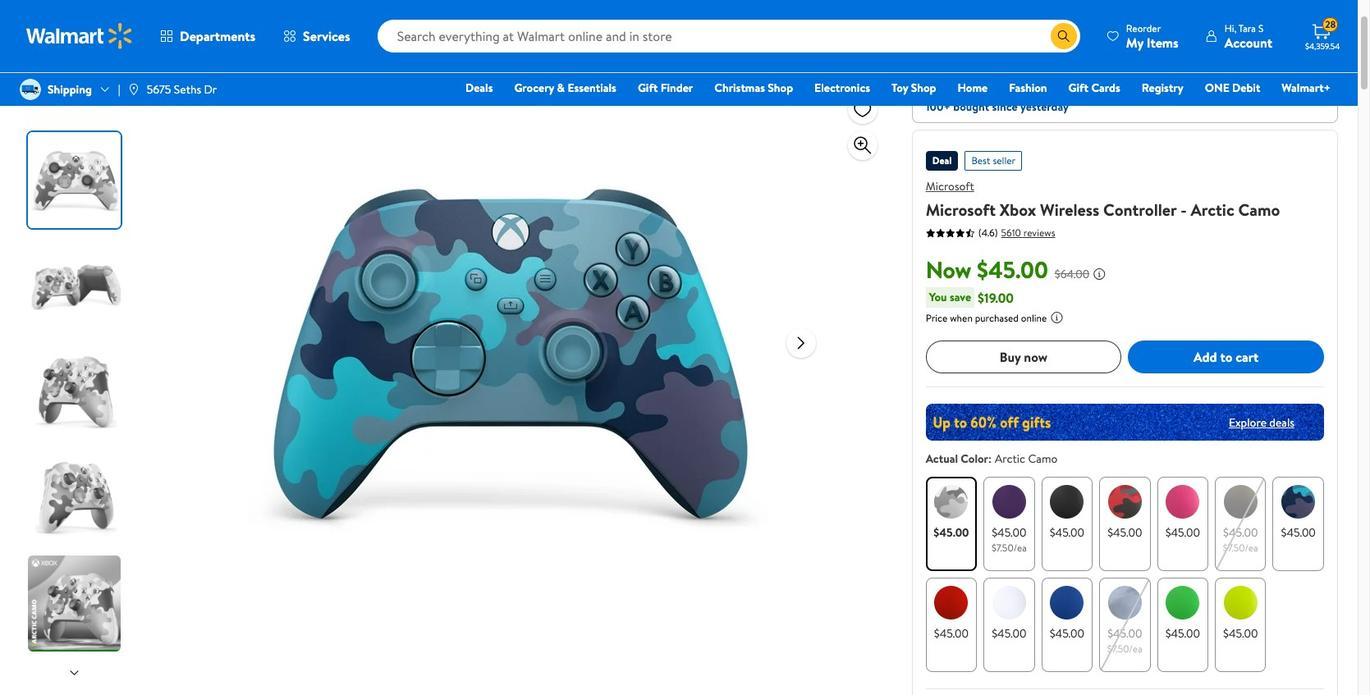 Task type: vqa. For each thing, say whether or not it's contained in the screenshot.
Actual
yes



Task type: locate. For each thing, give the bounding box(es) containing it.
legal information image
[[1050, 311, 1063, 324]]

1 gift from the left
[[638, 80, 658, 96]]

0 horizontal spatial gift
[[638, 80, 658, 96]]

0 vertical spatial arctic
[[1191, 199, 1234, 221]]

departments
[[180, 27, 255, 45]]

microsoft xbox wireless controller - arctic camo - image 2 of 6 image
[[28, 238, 124, 334]]

$45.00
[[977, 254, 1048, 286], [934, 525, 969, 541], [992, 525, 1027, 541], [1050, 525, 1084, 541], [1108, 525, 1142, 541], [1165, 525, 1200, 541], [1223, 525, 1258, 541], [1281, 525, 1316, 541], [934, 626, 969, 642], [992, 626, 1027, 642], [1050, 626, 1084, 642], [1108, 626, 1142, 642], [1165, 626, 1200, 642], [1223, 626, 1258, 642]]

microsoft
[[926, 178, 974, 195], [926, 199, 996, 221]]

2 gift from the left
[[1068, 80, 1089, 96]]

$64.00
[[1055, 266, 1090, 282]]

add to cart
[[1194, 348, 1259, 366]]

1 horizontal spatial $45.00 $7.50/ea
[[1107, 626, 1143, 656]]

purchased
[[975, 311, 1019, 325]]

toy
[[891, 80, 908, 96]]

1 horizontal spatial shop
[[911, 80, 936, 96]]

$45.00 $7.50/ea
[[992, 525, 1027, 555], [1223, 525, 1258, 555], [1107, 626, 1143, 656]]

camo
[[1238, 199, 1280, 221], [1028, 451, 1058, 467]]

ad disclaimer and feedback image
[[1325, 40, 1338, 53]]

microsoft xbox wireless controller - arctic camo - image 4 of 6 image
[[28, 450, 124, 546]]

microsoft xbox wireless controller - arctic camo image
[[248, 91, 773, 616]]

 image
[[127, 83, 140, 96]]

$7.50/ea
[[992, 541, 1027, 555], [1223, 541, 1258, 555], [1107, 642, 1143, 656]]

1 vertical spatial camo
[[1028, 451, 1058, 467]]

0 horizontal spatial $7.50/ea
[[992, 541, 1027, 555]]

arctic inside microsoft microsoft xbox wireless controller - arctic camo
[[1191, 199, 1234, 221]]

electronics link
[[807, 79, 878, 97]]

shop for toy shop
[[911, 80, 936, 96]]

microsoft down microsoft link
[[926, 199, 996, 221]]

hi, tara s account
[[1225, 21, 1272, 51]]

(4.6)
[[978, 226, 998, 240]]

$45.00 button
[[926, 477, 977, 571], [1041, 477, 1093, 571], [1099, 477, 1151, 571], [1157, 477, 1208, 571], [1273, 477, 1324, 571], [926, 578, 977, 672], [984, 578, 1035, 672], [1041, 578, 1093, 672], [1157, 578, 1208, 672], [1215, 578, 1266, 672]]

shop
[[768, 80, 793, 96], [911, 80, 936, 96]]

microsoft down deal
[[926, 178, 974, 195]]

gift
[[638, 80, 658, 96], [1068, 80, 1089, 96]]

price
[[926, 311, 948, 325]]

shop right toy
[[911, 80, 936, 96]]

 image
[[20, 79, 41, 100]]

|
[[118, 81, 120, 98]]

0 vertical spatial microsoft
[[926, 178, 974, 195]]

next media item image
[[791, 333, 811, 353]]

buy now
[[1000, 348, 1048, 366]]

grocery & essentials
[[514, 80, 616, 96]]

you
[[929, 289, 947, 305]]

learn more about strikethrough prices image
[[1093, 268, 1106, 281]]

reviews
[[1023, 225, 1055, 239]]

1 vertical spatial microsoft
[[926, 199, 996, 221]]

0 vertical spatial camo
[[1238, 199, 1280, 221]]

reorder my items
[[1126, 21, 1179, 51]]

shop right christmas
[[768, 80, 793, 96]]

2 microsoft from the top
[[926, 199, 996, 221]]

microsoft xbox wireless controller - arctic camo - image 1 of 6 image
[[28, 132, 124, 228]]

gift left cards
[[1068, 80, 1089, 96]]

1 horizontal spatial arctic
[[1191, 199, 1234, 221]]

microsoft microsoft xbox wireless controller - arctic camo
[[926, 178, 1280, 221]]

1 vertical spatial arctic
[[995, 451, 1025, 467]]

shop for christmas shop
[[768, 80, 793, 96]]

&
[[557, 80, 565, 96]]

one
[[1205, 80, 1229, 96]]

1 horizontal spatial $7.50/ea
[[1107, 642, 1143, 656]]

my
[[1126, 33, 1144, 51]]

services button
[[269, 16, 364, 56]]

gift inside "link"
[[638, 80, 658, 96]]

one debit link
[[1197, 79, 1268, 97]]

s
[[1258, 21, 1264, 35]]

price when purchased online
[[926, 311, 1047, 325]]

2 shop from the left
[[911, 80, 936, 96]]

wireless
[[1040, 199, 1099, 221]]

0 horizontal spatial camo
[[1028, 451, 1058, 467]]

save
[[950, 289, 971, 305]]

0 horizontal spatial $45.00 $7.50/ea
[[992, 525, 1027, 555]]

gift finder
[[638, 80, 693, 96]]

hi,
[[1225, 21, 1237, 35]]

1 shop from the left
[[768, 80, 793, 96]]

camo right :
[[1028, 451, 1058, 467]]

christmas
[[714, 80, 765, 96]]

dr
[[204, 81, 217, 98]]

1 horizontal spatial camo
[[1238, 199, 1280, 221]]

bought
[[953, 99, 989, 115]]

arctic right -
[[1191, 199, 1234, 221]]

camo right -
[[1238, 199, 1280, 221]]

0 horizontal spatial shop
[[768, 80, 793, 96]]

Search search field
[[377, 20, 1080, 53]]

now $45.00
[[926, 254, 1048, 286]]

0 horizontal spatial arctic
[[995, 451, 1025, 467]]

1 horizontal spatial gift
[[1068, 80, 1089, 96]]

gift left finder
[[638, 80, 658, 96]]

since
[[992, 99, 1018, 115]]

gift cards
[[1068, 80, 1120, 96]]

actual color list
[[922, 474, 1327, 676]]

fashion
[[1009, 80, 1047, 96]]

arctic right :
[[995, 451, 1025, 467]]

microsoft xbox wireless controller - arctic camo - image 3 of 6 image
[[28, 344, 124, 440]]

items
[[1147, 33, 1179, 51]]

grocery & essentials link
[[507, 79, 624, 97]]

sponsored
[[1276, 40, 1322, 54]]

one debit
[[1205, 80, 1260, 96]]

tara
[[1239, 21, 1256, 35]]

grocery
[[514, 80, 554, 96]]

walmart+ link
[[1274, 79, 1338, 97]]

arctic
[[1191, 199, 1234, 221], [995, 451, 1025, 467]]

$4,359.54
[[1305, 40, 1340, 52]]

registry
[[1142, 80, 1183, 96]]

5675 seths dr
[[147, 81, 217, 98]]

Walmart Site-Wide search field
[[377, 20, 1080, 53]]

color
[[961, 451, 988, 467]]



Task type: describe. For each thing, give the bounding box(es) containing it.
5675
[[147, 81, 171, 98]]

:
[[988, 451, 992, 467]]

add to favorites list, microsoft xbox wireless controller - arctic camo image
[[853, 99, 872, 119]]

home link
[[950, 79, 995, 97]]

camo inside microsoft microsoft xbox wireless controller - arctic camo
[[1238, 199, 1280, 221]]

explore deals
[[1229, 414, 1295, 431]]

seths
[[174, 81, 201, 98]]

toy shop link
[[884, 79, 944, 97]]

xbox
[[1000, 199, 1036, 221]]

-
[[1181, 199, 1187, 221]]

now
[[1024, 348, 1048, 366]]

christmas shop
[[714, 80, 793, 96]]

online
[[1021, 311, 1047, 325]]

add
[[1194, 348, 1217, 366]]

actual
[[926, 451, 958, 467]]

yesterday
[[1020, 99, 1069, 115]]

debit
[[1232, 80, 1260, 96]]

seller
[[993, 154, 1016, 167]]

actual color : arctic camo
[[926, 451, 1058, 467]]

buy
[[1000, 348, 1021, 366]]

gift for gift finder
[[638, 80, 658, 96]]

(4.6) 5610 reviews
[[978, 225, 1055, 240]]

5610 reviews link
[[998, 225, 1055, 239]]

add to cart button
[[1128, 341, 1324, 374]]

search icon image
[[1057, 30, 1070, 43]]

walmart+
[[1282, 80, 1331, 96]]

deals link
[[458, 79, 500, 97]]

walmart image
[[26, 23, 133, 49]]

1 microsoft from the top
[[926, 178, 974, 195]]

gift finder link
[[630, 79, 700, 97]]

explore deals link
[[1222, 408, 1301, 437]]

microsoft xbox wireless controller - arctic camo - image 5 of 6 image
[[28, 556, 124, 652]]

next image image
[[68, 666, 81, 679]]

zoom image modal image
[[853, 135, 872, 155]]

100+ bought since yesterday
[[926, 99, 1069, 115]]

when
[[950, 311, 973, 325]]

registry link
[[1134, 79, 1191, 97]]

finder
[[661, 80, 693, 96]]

to
[[1220, 348, 1233, 366]]

up to sixty percent off deals. shop now. image
[[926, 404, 1324, 441]]

toy shop
[[891, 80, 936, 96]]

you save $19.00
[[929, 289, 1014, 307]]

explore
[[1229, 414, 1267, 431]]

electronics
[[814, 80, 870, 96]]

deal
[[932, 154, 952, 167]]

2 horizontal spatial $7.50/ea
[[1223, 541, 1258, 555]]

now
[[926, 254, 971, 286]]

$19.00
[[978, 289, 1014, 307]]

controller
[[1103, 199, 1177, 221]]

essentials
[[568, 80, 616, 96]]

gift cards link
[[1061, 79, 1128, 97]]

home
[[958, 80, 988, 96]]

departments button
[[146, 16, 269, 56]]

gift for gift cards
[[1068, 80, 1089, 96]]

christmas shop link
[[707, 79, 800, 97]]

cards
[[1091, 80, 1120, 96]]

buy now button
[[926, 341, 1122, 374]]

microsoft link
[[926, 178, 974, 195]]

best
[[971, 154, 990, 167]]

deals
[[1269, 414, 1295, 431]]

28
[[1325, 17, 1336, 31]]

fashion link
[[1002, 79, 1054, 97]]

account
[[1225, 33, 1272, 51]]

best seller
[[971, 154, 1016, 167]]

100+
[[926, 99, 950, 115]]

shipping
[[48, 81, 92, 98]]

reorder
[[1126, 21, 1161, 35]]

services
[[303, 27, 350, 45]]

2 horizontal spatial $45.00 $7.50/ea
[[1223, 525, 1258, 555]]

deals
[[465, 80, 493, 96]]

cart
[[1236, 348, 1259, 366]]

5610
[[1001, 225, 1021, 239]]



